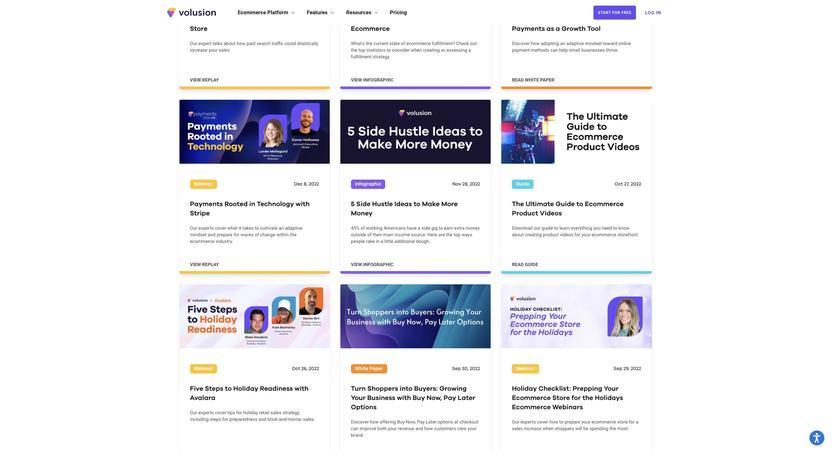 Task type: describe. For each thing, give the bounding box(es) containing it.
view infographic for 1st the view infographic button from the bottom
[[351, 262, 393, 268]]

pay inside the turn shoppers into buyers: growing your business with buy now, pay later options
[[444, 395, 456, 402]]

nov 28, 2022
[[452, 182, 480, 187]]

brand.
[[351, 433, 364, 438]]

your inside our experts cover how to prepare your ecommerce store for a sales increase when shoppers will be spending the most.
[[581, 420, 590, 425]]

to inside our experts cover what it takes to cultivate an adaptive mindset and prepare for waves of change within the ecommerce industry.
[[255, 226, 259, 231]]

how left customers
[[424, 426, 433, 432]]

to inside five steps to holiday readiness with avalara
[[225, 386, 232, 393]]

your inside holiday checklist: prepping your ecommerce store for the holidays ecommerce webinars
[[604, 386, 619, 393]]

know
[[618, 226, 629, 231]]

mindset inside discover how adopting an adaptive mindset toward online payment methods can help small businesses thrive.
[[585, 41, 602, 46]]

ecommerce inside our experts cover what it takes to cultivate an adaptive mindset and prepare for waves of change within the ecommerce industry.
[[190, 239, 215, 244]]

guide inside download our guide to learn everything you need to know about creating product videos for your ecommerce storefront.
[[542, 226, 553, 231]]

of up rake at left
[[367, 232, 372, 238]]

for inside holiday checklist: prepping your ecommerce store for the holidays ecommerce webinars
[[572, 395, 581, 402]]

paper
[[369, 367, 383, 372]]

both
[[377, 426, 387, 432]]

earn
[[444, 226, 453, 231]]

to inside 10 fulfillment stats to consider for ecommerce
[[415, 16, 422, 23]]

traffic
[[272, 41, 284, 46]]

strategy,
[[283, 410, 300, 416]]

for inside download our guide to learn everything you need to know about creating product videos for your ecommerce storefront.
[[575, 232, 580, 238]]

to inside "45% of working americans have a side gig to earn extra money outside of their main income source. here are the top ways people rake in a little additional dough."
[[439, 226, 443, 231]]

cover for rooted
[[215, 226, 226, 231]]

their
[[373, 232, 382, 238]]

learn
[[560, 226, 570, 231]]

oct 26, 2022
[[292, 367, 319, 372]]

your inside download our guide to learn everything you need to know about creating product videos for your ecommerce storefront.
[[582, 232, 591, 238]]

oct for readiness
[[292, 367, 300, 372]]

growth
[[562, 26, 586, 32]]

how up the improve
[[370, 420, 379, 425]]

will
[[575, 426, 582, 432]]

hustle
[[372, 201, 393, 208]]

our for holiday checklist: prepping your ecommerce store for the holidays ecommerce webinars
[[512, 420, 519, 425]]

for left traffic at the left of the page
[[220, 16, 229, 23]]

holiday checklist: prepping your ecommerce store for the holidays ecommerce webinars
[[512, 386, 623, 411]]

our for payments rooted in technology with stripe
[[190, 226, 197, 231]]

sales.
[[303, 417, 315, 422]]

2022 for turn shoppers into buyers: growing your business with buy now, pay later options
[[470, 367, 480, 372]]

payments inside payments rooted in technology with stripe
[[190, 201, 223, 208]]

webinar for holiday
[[516, 367, 535, 372]]

fulfillment
[[351, 54, 372, 60]]

of inside what's the current state of ecommerce fulfillment? check out the top statistics to consider when creating or assessing a fulfillment strategy.
[[401, 41, 405, 46]]

about inside our expert talks about how paid search traffic could drastically increase your sales
[[224, 41, 236, 46]]

how adaptive businesses use payments as a growth tool
[[512, 16, 608, 32]]

view infographic for 1st the view infographic button from the top of the page
[[351, 77, 393, 83]]

to inside our experts cover how to prepare your ecommerce store for a sales increase when shoppers will be spending the most.
[[559, 420, 563, 425]]

experts for five steps to holiday readiness with avalara
[[198, 410, 214, 416]]

infographic for 1st the view infographic button from the top of the page
[[363, 77, 393, 83]]

buy inside discover how offering buy now, pay later options at checkout can improve both your revenue and how customers view your brand.
[[397, 420, 405, 425]]

pay inside discover how offering buy now, pay later options at checkout can improve both your revenue and how customers view your brand.
[[417, 420, 425, 425]]

turn shoppers into buyers: growing your business with buy now, pay later options image
[[340, 285, 491, 349]]

holiday inside holiday checklist: prepping your ecommerce store for the holidays ecommerce webinars
[[512, 386, 537, 393]]

ecommerce inside what's the current state of ecommerce fulfillment? check out the top statistics to consider when creating or assessing a fulfillment strategy.
[[406, 41, 431, 46]]

top inside "45% of working americans have a side gig to earn extra money outside of their main income source. here are the top ways people rake in a little additional dough."
[[454, 232, 460, 238]]

2 view replay button from the top
[[190, 262, 219, 268]]

americans
[[384, 226, 406, 231]]

27,
[[624, 182, 630, 187]]

creating inside download our guide to learn everything you need to know about creating product videos for your ecommerce storefront.
[[525, 232, 542, 238]]

consider
[[392, 48, 410, 53]]

experts for payments rooted in technology with stripe
[[198, 226, 214, 231]]

how inside discover how adopting an adaptive mindset toward online payment methods can help small businesses thrive.
[[531, 41, 540, 46]]

checkout
[[459, 420, 478, 425]]

change
[[260, 232, 275, 238]]

out
[[470, 41, 477, 46]]

oct for ecommerce
[[615, 182, 623, 187]]

features button
[[307, 9, 336, 17]]

start for free link
[[594, 6, 636, 20]]

adaptive inside our experts cover what it takes to cultivate an adaptive mindset and prepare for waves of change within the ecommerce industry.
[[285, 226, 303, 231]]

are
[[438, 232, 445, 238]]

options
[[438, 420, 453, 425]]

can for as
[[550, 48, 558, 53]]

holiday
[[243, 410, 258, 416]]

1 view replay button from the top
[[190, 77, 219, 83]]

how
[[512, 16, 526, 23]]

strategy.
[[373, 54, 391, 60]]

rooted
[[224, 201, 248, 208]]

of right 45%
[[361, 226, 365, 231]]

the ultimate guide to ecommerce product videos
[[512, 201, 624, 217]]

view
[[457, 426, 467, 432]]

now, inside the turn shoppers into buyers: growing your business with buy now, pay later options
[[427, 395, 442, 402]]

an inside our experts cover what it takes to cultivate an adaptive mindset and prepare for waves of change within the ecommerce industry.
[[279, 226, 284, 231]]

readiness
[[260, 386, 293, 393]]

pricing
[[390, 9, 407, 16]]

drastically
[[297, 41, 318, 46]]

white
[[355, 367, 368, 372]]

to left learn
[[554, 226, 558, 231]]

ultimate
[[526, 201, 554, 208]]

pricing link
[[390, 9, 407, 17]]

mortar
[[288, 417, 302, 422]]

can for your
[[351, 426, 358, 432]]

store
[[617, 420, 628, 425]]

shoppers
[[555, 426, 574, 432]]

discover how offering buy now, pay later options at checkout can improve both your revenue and how customers view your brand.
[[351, 420, 478, 438]]

cultivate
[[260, 226, 278, 231]]

store inside holiday checklist: prepping your ecommerce store for the holidays ecommerce webinars
[[552, 395, 570, 402]]

the
[[512, 201, 524, 208]]

what's the current state of ecommerce fulfillment? check out the top statistics to consider when creating or assessing a fulfillment strategy.
[[351, 41, 477, 60]]

dec 8, 2022
[[294, 182, 319, 187]]

it
[[239, 226, 241, 231]]

how inside our experts cover how to prepare your ecommerce store for a sales increase when shoppers will be spending the most.
[[549, 420, 558, 425]]

steps
[[210, 417, 221, 422]]

thrive.
[[606, 48, 619, 53]]

view replay for 2nd view replay button from the bottom of the page
[[190, 77, 219, 83]]

5 side hustle ideas to make more money image
[[340, 100, 491, 164]]

more
[[441, 201, 458, 208]]

have
[[407, 226, 417, 231]]

discover for how adaptive businesses use payments as a growth tool
[[512, 41, 530, 46]]

the inside our experts cover how to prepare your ecommerce store for a sales increase when shoppers will be spending the most.
[[610, 426, 616, 432]]

sales inside our experts cover tips for holiday retail sales strategy, including steps for preparedness and brick-and-mortar sales.
[[271, 410, 281, 416]]

white
[[525, 77, 539, 83]]

growing
[[439, 386, 467, 393]]

rake
[[366, 239, 375, 244]]

ideas
[[394, 201, 412, 208]]

resources button
[[346, 9, 379, 17]]

guide inside button
[[525, 262, 538, 268]]

sep 30, 2022
[[452, 367, 480, 372]]

our expert talks about how paid search traffic could drastically increase your sales
[[190, 41, 318, 53]]

the up statistics
[[366, 41, 372, 46]]

in inside payments rooted in technology with stripe
[[249, 201, 255, 208]]

of inside our experts cover what it takes to cultivate an adaptive mindset and prepare for waves of change within the ecommerce industry.
[[255, 232, 259, 238]]

use
[[596, 16, 608, 23]]

and inside our experts cover what it takes to cultivate an adaptive mindset and prepare for waves of change within the ecommerce industry.
[[208, 232, 216, 238]]

turn
[[351, 386, 366, 393]]

buy inside the turn shoppers into buyers: growing your business with buy now, pay later options
[[413, 395, 425, 402]]

little
[[384, 239, 393, 244]]

ecommerce inside dropdown button
[[238, 9, 266, 16]]

dough.
[[416, 239, 430, 244]]

ecommerce inside our experts cover how to prepare your ecommerce store for a sales increase when shoppers will be spending the most.
[[592, 420, 616, 425]]

a inside the how adaptive businesses use payments as a growth tool
[[556, 26, 560, 32]]

start
[[598, 10, 611, 15]]

the down what's
[[351, 48, 357, 53]]

store inside why pay for traffic for your online store
[[190, 26, 208, 32]]

shoppers
[[367, 386, 398, 393]]

holiday checklist: prepping your ecommerce store for the holidays ecommerce webinars image
[[501, 285, 652, 349]]

26,
[[301, 367, 308, 372]]

sep for your
[[614, 367, 622, 372]]

discover how adopting an adaptive mindset toward online payment methods can help small businesses thrive.
[[512, 41, 631, 53]]

increase inside our experts cover how to prepare your ecommerce store for a sales increase when shoppers will be spending the most.
[[524, 426, 542, 432]]

29,
[[623, 367, 630, 372]]

2022 for holiday checklist: prepping your ecommerce store for the holidays ecommerce webinars
[[631, 367, 641, 372]]

a inside our experts cover how to prepare your ecommerce store for a sales increase when shoppers will be spending the most.
[[636, 420, 638, 425]]

online
[[281, 16, 302, 23]]

assessing
[[446, 48, 467, 53]]

about inside download our guide to learn everything you need to know about creating product videos for your ecommerce storefront.
[[512, 232, 524, 238]]

online
[[619, 41, 631, 46]]

main
[[383, 232, 394, 238]]

increase inside our expert talks about how paid search traffic could drastically increase your sales
[[190, 48, 207, 53]]

later inside the turn shoppers into buyers: growing your business with buy now, pay later options
[[458, 395, 475, 402]]

adopting
[[541, 41, 559, 46]]

ecommerce platform
[[238, 9, 288, 16]]

your down "checkout"
[[468, 426, 477, 432]]

now, inside discover how offering buy now, pay later options at checkout can improve both your revenue and how customers view your brand.
[[406, 420, 416, 425]]

an inside discover how adopting an adaptive mindset toward online payment methods can help small businesses thrive.
[[560, 41, 565, 46]]

to inside what's the current state of ecommerce fulfillment? check out the top statistics to consider when creating or assessing a fulfillment strategy.
[[387, 48, 391, 53]]

talks
[[213, 41, 223, 46]]

log in
[[645, 10, 661, 15]]

2022 for 5 side hustle ideas to make more money
[[470, 182, 480, 187]]

payments rooted in technology with stripe
[[190, 201, 310, 217]]

and inside our experts cover tips for holiday retail sales strategy, including steps for preparedness and brick-and-mortar sales.
[[259, 417, 266, 422]]

read for read guide
[[512, 262, 524, 268]]

discover for turn shoppers into buyers: growing your business with buy now, pay later options
[[351, 420, 369, 425]]



Task type: locate. For each thing, give the bounding box(es) containing it.
increase left shoppers
[[524, 426, 542, 432]]

0 horizontal spatial your
[[265, 16, 279, 23]]

0 vertical spatial store
[[190, 26, 208, 32]]

1 horizontal spatial holiday
[[512, 386, 537, 393]]

0 vertical spatial read
[[512, 77, 524, 83]]

store
[[190, 26, 208, 32], [552, 395, 570, 402]]

webinar for payments
[[194, 182, 213, 187]]

our inside our expert talks about how paid search traffic could drastically increase your sales
[[190, 41, 197, 46]]

2 read from the top
[[512, 262, 524, 268]]

to up shoppers
[[559, 420, 563, 425]]

search
[[257, 41, 270, 46]]

ecommerce inside the ultimate guide to ecommerce product videos
[[585, 201, 624, 208]]

ecommerce platform button
[[238, 9, 296, 17]]

2 holiday from the left
[[512, 386, 537, 393]]

prepare up industry.
[[217, 232, 232, 238]]

expert
[[198, 41, 211, 46]]

prepare inside our experts cover what it takes to cultivate an adaptive mindset and prepare for waves of change within the ecommerce industry.
[[217, 232, 232, 238]]

the down prepping
[[583, 395, 593, 402]]

five steps to holiday readiness with avalara image
[[179, 285, 330, 349]]

cover for checklist:
[[537, 420, 548, 425]]

1 horizontal spatial oct
[[615, 182, 623, 187]]

revenue
[[398, 426, 414, 432]]

0 horizontal spatial later
[[426, 420, 436, 425]]

0 vertical spatial later
[[458, 395, 475, 402]]

1 replay from the top
[[202, 77, 219, 83]]

0 vertical spatial in
[[249, 201, 255, 208]]

holiday
[[233, 386, 258, 393], [512, 386, 537, 393]]

1 vertical spatial creating
[[525, 232, 542, 238]]

five steps to holiday readiness with avalara
[[190, 386, 309, 402]]

30,
[[462, 367, 469, 372]]

sep left 29,
[[614, 367, 622, 372]]

oct left 27,
[[615, 182, 623, 187]]

2 view infographic from the top
[[351, 262, 393, 268]]

businesses
[[581, 48, 605, 53]]

for down tips
[[222, 417, 228, 422]]

2 horizontal spatial and
[[415, 426, 423, 432]]

later down growing
[[458, 395, 475, 402]]

experts
[[198, 226, 214, 231], [198, 410, 214, 416], [520, 420, 536, 425]]

sep left 30,
[[452, 367, 461, 372]]

when inside our experts cover how to prepare your ecommerce store for a sales increase when shoppers will be spending the most.
[[543, 426, 554, 432]]

technology
[[257, 201, 294, 208]]

your for turn shoppers into buyers: growing your business with buy now, pay later options
[[351, 395, 366, 402]]

for down it
[[234, 232, 239, 238]]

cover for steps
[[215, 410, 226, 416]]

0 vertical spatial your
[[265, 16, 279, 23]]

with inside five steps to holiday readiness with avalara
[[295, 386, 309, 393]]

creating left or
[[423, 48, 440, 53]]

mindset up businesses at the top of the page
[[585, 41, 602, 46]]

0 vertical spatial about
[[224, 41, 236, 46]]

1 horizontal spatial pay
[[417, 420, 425, 425]]

spending
[[590, 426, 608, 432]]

holiday up holiday in the left bottom of the page
[[233, 386, 258, 393]]

within
[[276, 232, 289, 238]]

prepare inside our experts cover how to prepare your ecommerce store for a sales increase when shoppers will be spending the most.
[[565, 420, 580, 425]]

view replay button
[[190, 77, 219, 83], [190, 262, 219, 268]]

the inside holiday checklist: prepping your ecommerce store for the holidays ecommerce webinars
[[583, 395, 593, 402]]

to right need at the right
[[613, 226, 617, 231]]

to right ideas
[[414, 201, 420, 208]]

1 horizontal spatial guide
[[542, 226, 553, 231]]

why pay for traffic for your online store
[[190, 16, 302, 32]]

cover inside our experts cover tips for holiday retail sales strategy, including steps for preparedness and brick-and-mortar sales.
[[215, 410, 226, 416]]

read white paper
[[512, 77, 554, 83]]

0 vertical spatial discover
[[512, 41, 530, 46]]

download
[[512, 226, 533, 231]]

1 vertical spatial an
[[279, 226, 284, 231]]

view replay for second view replay button from the top of the page
[[190, 262, 219, 268]]

1 read from the top
[[512, 77, 524, 83]]

paper
[[540, 77, 554, 83]]

0 vertical spatial view replay
[[190, 77, 219, 83]]

here
[[428, 232, 437, 238]]

45% of working americans have a side gig to earn extra money outside of their main income source. here are the top ways people rake in a little additional dough.
[[351, 226, 480, 244]]

download our guide to learn everything you need to know about creating product videos for your ecommerce storefront.
[[512, 226, 639, 238]]

sales inside our experts cover how to prepare your ecommerce store for a sales increase when shoppers will be spending the most.
[[512, 426, 523, 432]]

0 vertical spatial payments
[[512, 26, 545, 32]]

ecommerce inside 10 fulfillment stats to consider for ecommerce
[[351, 26, 390, 32]]

how left paid on the left of the page
[[237, 41, 245, 46]]

0 horizontal spatial prepare
[[217, 232, 232, 238]]

top down extra
[[454, 232, 460, 238]]

1 horizontal spatial now,
[[427, 395, 442, 402]]

0 horizontal spatial can
[[351, 426, 358, 432]]

to right steps
[[225, 386, 232, 393]]

2 horizontal spatial pay
[[444, 395, 456, 402]]

a inside what's the current state of ecommerce fulfillment? check out the top statistics to consider when creating or assessing a fulfillment strategy.
[[468, 48, 471, 53]]

how
[[237, 41, 245, 46], [531, 41, 540, 46], [370, 420, 379, 425], [549, 420, 558, 425], [424, 426, 433, 432]]

takes
[[242, 226, 254, 231]]

1 holiday from the left
[[233, 386, 258, 393]]

into
[[400, 386, 413, 393]]

payments up stripe
[[190, 201, 223, 208]]

for
[[612, 10, 620, 15]]

view replay
[[190, 77, 219, 83], [190, 262, 219, 268]]

0 vertical spatial can
[[550, 48, 558, 53]]

1 view infographic from the top
[[351, 77, 393, 83]]

oct left the 26,
[[292, 367, 300, 372]]

1 vertical spatial view infographic button
[[351, 262, 393, 268]]

0 horizontal spatial guide
[[516, 182, 529, 187]]

our experts cover how to prepare your ecommerce store for a sales increase when shoppers will be spending the most.
[[512, 420, 638, 432]]

1 horizontal spatial discover
[[512, 41, 530, 46]]

turn shoppers into buyers: growing your business with buy now, pay later options
[[351, 386, 475, 411]]

view infographic button down rake at left
[[351, 262, 393, 268]]

infographic
[[355, 182, 381, 187]]

your down offering
[[388, 426, 397, 432]]

holiday inside five steps to holiday readiness with avalara
[[233, 386, 258, 393]]

1 vertical spatial guide
[[556, 201, 575, 208]]

store down checklist:
[[552, 395, 570, 402]]

your down everything
[[582, 232, 591, 238]]

for down ecommerce platform
[[254, 16, 263, 23]]

0 horizontal spatial in
[[249, 201, 255, 208]]

log in link
[[641, 5, 665, 20]]

everything
[[571, 226, 592, 231]]

product
[[512, 210, 538, 217]]

current
[[374, 41, 388, 46]]

experts inside our experts cover how to prepare your ecommerce store for a sales increase when shoppers will be spending the most.
[[520, 420, 536, 425]]

a left the little at bottom
[[381, 239, 383, 244]]

0 vertical spatial prepare
[[217, 232, 232, 238]]

read guide
[[512, 262, 538, 268]]

infographic for 1st the view infographic button from the bottom
[[363, 262, 393, 268]]

why
[[190, 16, 204, 23]]

1 horizontal spatial payments
[[512, 26, 545, 32]]

1 vertical spatial pay
[[444, 395, 456, 402]]

or
[[441, 48, 445, 53]]

five
[[190, 386, 203, 393]]

1 vertical spatial prepare
[[565, 420, 580, 425]]

0 horizontal spatial buy
[[397, 420, 405, 425]]

can inside discover how offering buy now, pay later options at checkout can improve both your revenue and how customers view your brand.
[[351, 426, 358, 432]]

now,
[[427, 395, 442, 402], [406, 420, 416, 425]]

what's
[[351, 41, 365, 46]]

of up consider
[[401, 41, 405, 46]]

0 horizontal spatial about
[[224, 41, 236, 46]]

2 horizontal spatial your
[[604, 386, 619, 393]]

with inside payments rooted in technology with stripe
[[296, 201, 310, 208]]

discover inside discover how adopting an adaptive mindset toward online payment methods can help small businesses thrive.
[[512, 41, 530, 46]]

1 horizontal spatial sep
[[614, 367, 622, 372]]

cover inside our experts cover how to prepare your ecommerce store for a sales increase when shoppers will be spending the most.
[[537, 420, 548, 425]]

buy up revenue at left
[[397, 420, 405, 425]]

ecommerce down need at the right
[[592, 232, 616, 238]]

view infographic down strategy.
[[351, 77, 393, 83]]

2022 for payments rooted in technology with stripe
[[309, 182, 319, 187]]

to up everything
[[576, 201, 583, 208]]

2022 right 29,
[[631, 367, 641, 372]]

0 horizontal spatial sales
[[219, 48, 230, 53]]

payments down how
[[512, 26, 545, 32]]

2022 right the 26,
[[309, 367, 319, 372]]

10 fulfillment stats to consider for ecommerce
[[351, 16, 463, 32]]

2 replay from the top
[[202, 262, 219, 268]]

1 view replay from the top
[[190, 77, 219, 83]]

can inside discover how adopting an adaptive mindset toward online payment methods can help small businesses thrive.
[[550, 48, 558, 53]]

1 vertical spatial sales
[[271, 410, 281, 416]]

1 vertical spatial view infographic
[[351, 262, 393, 268]]

source.
[[411, 232, 426, 238]]

to inside the ultimate guide to ecommerce product videos
[[576, 201, 583, 208]]

0 vertical spatial creating
[[423, 48, 440, 53]]

2 vertical spatial your
[[351, 395, 366, 402]]

our inside our experts cover tips for holiday retail sales strategy, including steps for preparedness and brick-and-mortar sales.
[[190, 410, 197, 416]]

2022 for the ultimate guide to ecommerce product videos
[[631, 182, 641, 187]]

0 horizontal spatial pay
[[206, 16, 218, 23]]

nov
[[452, 182, 461, 187]]

0 vertical spatial an
[[560, 41, 565, 46]]

mindset inside our experts cover what it takes to cultivate an adaptive mindset and prepare for waves of change within the ecommerce industry.
[[190, 232, 207, 238]]

sales inside our expert talks about how paid search traffic could drastically increase your sales
[[219, 48, 230, 53]]

when inside what's the current state of ecommerce fulfillment? check out the top statistics to consider when creating or assessing a fulfillment strategy.
[[411, 48, 422, 53]]

tool
[[587, 26, 601, 32]]

a up source.
[[418, 226, 420, 231]]

0 vertical spatial adaptive
[[566, 41, 584, 46]]

webinar for five
[[194, 367, 213, 372]]

discover inside discover how offering buy now, pay later options at checkout can improve both your revenue and how customers view your brand.
[[351, 420, 369, 425]]

for inside 10 fulfillment stats to consider for ecommerce
[[454, 16, 463, 23]]

pay inside why pay for traffic for your online store
[[206, 16, 218, 23]]

to right takes
[[255, 226, 259, 231]]

your inside the turn shoppers into buyers: growing your business with buy now, pay later options
[[351, 395, 366, 402]]

our for why pay for traffic for your online store
[[190, 41, 197, 46]]

1 infographic from the top
[[363, 77, 393, 83]]

2022 for five steps to holiday readiness with avalara
[[309, 367, 319, 372]]

ecommerce up spending
[[592, 420, 616, 425]]

0 horizontal spatial store
[[190, 26, 208, 32]]

sep
[[452, 367, 461, 372], [614, 367, 622, 372]]

to
[[415, 16, 422, 23], [387, 48, 391, 53], [414, 201, 420, 208], [576, 201, 583, 208], [255, 226, 259, 231], [439, 226, 443, 231], [554, 226, 558, 231], [613, 226, 617, 231], [225, 386, 232, 393], [559, 420, 563, 425]]

pay right why
[[206, 16, 218, 23]]

holiday left checklist:
[[512, 386, 537, 393]]

2 horizontal spatial sales
[[512, 426, 523, 432]]

0 vertical spatial view infographic
[[351, 77, 393, 83]]

2 infographic from the top
[[363, 262, 393, 268]]

1 vertical spatial with
[[295, 386, 309, 393]]

to right stats
[[415, 16, 422, 23]]

pay left options
[[417, 420, 425, 425]]

prepare up will
[[565, 420, 580, 425]]

1 sep from the left
[[452, 367, 461, 372]]

and down retail
[[259, 417, 266, 422]]

store down why
[[190, 26, 208, 32]]

with inside the turn shoppers into buyers: growing your business with buy now, pay later options
[[397, 395, 411, 402]]

business
[[367, 395, 395, 402]]

our inside our experts cover how to prepare your ecommerce store for a sales increase when shoppers will be spending the most.
[[512, 420, 519, 425]]

view infographic button down strategy.
[[351, 77, 393, 83]]

for up webinars
[[572, 395, 581, 402]]

your down turn
[[351, 395, 366, 402]]

for down everything
[[575, 232, 580, 238]]

with
[[296, 201, 310, 208], [295, 386, 309, 393], [397, 395, 411, 402]]

in inside "45% of working americans have a side gig to earn extra money outside of their main income source. here are the top ways people rake in a little additional dough."
[[376, 239, 380, 244]]

1 horizontal spatial prepare
[[565, 420, 580, 425]]

waves
[[241, 232, 254, 238]]

our for five steps to holiday readiness with avalara
[[190, 410, 197, 416]]

you
[[593, 226, 601, 231]]

for up preparedness
[[236, 410, 242, 416]]

1 vertical spatial increase
[[524, 426, 542, 432]]

how up methods
[[531, 41, 540, 46]]

1 vertical spatial infographic
[[363, 262, 393, 268]]

the right within
[[290, 232, 297, 238]]

an up within
[[279, 226, 284, 231]]

buy down buyers:
[[413, 395, 425, 402]]

0 vertical spatial increase
[[190, 48, 207, 53]]

0 horizontal spatial sep
[[452, 367, 461, 372]]

how up shoppers
[[549, 420, 558, 425]]

1 vertical spatial and
[[259, 417, 266, 422]]

1 vertical spatial when
[[543, 426, 554, 432]]

stripe
[[190, 210, 210, 217]]

our
[[534, 226, 541, 231]]

statistics
[[367, 48, 385, 53]]

the ultimate guide to ecommerce product videos image
[[501, 100, 652, 164]]

0 horizontal spatial guide
[[525, 262, 538, 268]]

0 vertical spatial now,
[[427, 395, 442, 402]]

your for why pay for traffic for your online store
[[265, 16, 279, 23]]

the left most.
[[610, 426, 616, 432]]

mindset
[[585, 41, 602, 46], [190, 232, 207, 238]]

1 horizontal spatial mindset
[[585, 41, 602, 46]]

1 vertical spatial view replay
[[190, 262, 219, 268]]

and down stripe
[[208, 232, 216, 238]]

a down out
[[468, 48, 471, 53]]

our inside our experts cover what it takes to cultivate an adaptive mindset and prepare for waves of change within the ecommerce industry.
[[190, 226, 197, 231]]

about down download
[[512, 232, 524, 238]]

2022 right 30,
[[470, 367, 480, 372]]

for inside our experts cover what it takes to cultivate an adaptive mindset and prepare for waves of change within the ecommerce industry.
[[234, 232, 239, 238]]

1 vertical spatial can
[[351, 426, 358, 432]]

open accessibe: accessibility options, statement and help image
[[813, 434, 821, 443]]

sales
[[219, 48, 230, 53], [271, 410, 281, 416], [512, 426, 523, 432]]

1 vertical spatial top
[[454, 232, 460, 238]]

platform
[[267, 9, 288, 16]]

0 vertical spatial guide
[[542, 226, 553, 231]]

experts inside our experts cover what it takes to cultivate an adaptive mindset and prepare for waves of change within the ecommerce industry.
[[198, 226, 214, 231]]

top inside what's the current state of ecommerce fulfillment? check out the top statistics to consider when creating or assessing a fulfillment strategy.
[[359, 48, 365, 53]]

about right 'talks'
[[224, 41, 236, 46]]

can up brand.
[[351, 426, 358, 432]]

1 view infographic button from the top
[[351, 77, 393, 83]]

0 horizontal spatial top
[[359, 48, 365, 53]]

1 horizontal spatial and
[[259, 417, 266, 422]]

2 vertical spatial cover
[[537, 420, 548, 425]]

guide up videos
[[556, 201, 575, 208]]

experts for holiday checklist: prepping your ecommerce store for the holidays ecommerce webinars
[[520, 420, 536, 425]]

adaptive inside discover how adopting an adaptive mindset toward online payment methods can help small businesses thrive.
[[566, 41, 584, 46]]

income
[[395, 232, 410, 238]]

0 vertical spatial view infographic button
[[351, 77, 393, 83]]

to right gig
[[439, 226, 443, 231]]

0 vertical spatial buy
[[413, 395, 425, 402]]

industry.
[[216, 239, 233, 244]]

cover inside our experts cover what it takes to cultivate an adaptive mindset and prepare for waves of change within the ecommerce industry.
[[215, 226, 226, 231]]

steps
[[205, 386, 223, 393]]

discover up the improve
[[351, 420, 369, 425]]

ecommerce up consider
[[406, 41, 431, 46]]

0 horizontal spatial increase
[[190, 48, 207, 53]]

view infographic
[[351, 77, 393, 83], [351, 262, 393, 268]]

infographic down rake at left
[[363, 262, 393, 268]]

adaptive up within
[[285, 226, 303, 231]]

and inside discover how offering buy now, pay later options at checkout can improve both your revenue and how customers view your brand.
[[415, 426, 423, 432]]

the
[[366, 41, 372, 46], [351, 48, 357, 53], [290, 232, 297, 238], [446, 232, 453, 238], [583, 395, 593, 402], [610, 426, 616, 432]]

and
[[208, 232, 216, 238], [259, 417, 266, 422], [415, 426, 423, 432]]

ecommerce left industry.
[[190, 239, 215, 244]]

0 vertical spatial sales
[[219, 48, 230, 53]]

2 vertical spatial with
[[397, 395, 411, 402]]

1 horizontal spatial store
[[552, 395, 570, 402]]

people
[[351, 239, 365, 244]]

for right the consider in the top right of the page
[[454, 16, 463, 23]]

top up fulfillment
[[359, 48, 365, 53]]

1 horizontal spatial buy
[[413, 395, 425, 402]]

1 horizontal spatial about
[[512, 232, 524, 238]]

view infographic button
[[351, 77, 393, 83], [351, 262, 393, 268]]

read for read white paper
[[512, 77, 524, 83]]

2 view infographic button from the top
[[351, 262, 393, 268]]

1 vertical spatial your
[[604, 386, 619, 393]]

customers
[[434, 426, 456, 432]]

1 horizontal spatial adaptive
[[566, 41, 584, 46]]

1 vertical spatial replay
[[202, 262, 219, 268]]

side
[[422, 226, 430, 231]]

check
[[456, 41, 469, 46]]

0 vertical spatial view replay button
[[190, 77, 219, 83]]

brick-
[[267, 417, 279, 422]]

0 vertical spatial with
[[296, 201, 310, 208]]

with down into
[[397, 395, 411, 402]]

to inside the 5 side hustle ideas to make more money
[[414, 201, 420, 208]]

1 vertical spatial cover
[[215, 410, 226, 416]]

1 horizontal spatial sales
[[271, 410, 281, 416]]

1 vertical spatial adaptive
[[285, 226, 303, 231]]

a right store
[[636, 420, 638, 425]]

buyers:
[[414, 386, 438, 393]]

outside
[[351, 232, 366, 238]]

resources
[[346, 9, 371, 16]]

0 horizontal spatial and
[[208, 232, 216, 238]]

0 vertical spatial mindset
[[585, 41, 602, 46]]

0 horizontal spatial now,
[[406, 420, 416, 425]]

1 vertical spatial payments
[[190, 201, 223, 208]]

guide inside the ultimate guide to ecommerce product videos
[[556, 201, 575, 208]]

payment
[[512, 48, 530, 53]]

your inside our expert talks about how paid search traffic could drastically increase your sales
[[209, 48, 218, 53]]

guide up the
[[516, 182, 529, 187]]

a right as
[[556, 26, 560, 32]]

2022 right 28,
[[470, 182, 480, 187]]

buy
[[413, 395, 425, 402], [397, 420, 405, 425]]

0 vertical spatial when
[[411, 48, 422, 53]]

creating inside what's the current state of ecommerce fulfillment? check out the top statistics to consider when creating or assessing a fulfillment strategy.
[[423, 48, 440, 53]]

later inside discover how offering buy now, pay later options at checkout can improve both your revenue and how customers view your brand.
[[426, 420, 436, 425]]

0 vertical spatial pay
[[206, 16, 218, 23]]

how inside our expert talks about how paid search traffic could drastically increase your sales
[[237, 41, 245, 46]]

0 vertical spatial infographic
[[363, 77, 393, 83]]

1 horizontal spatial in
[[376, 239, 380, 244]]

help
[[559, 48, 568, 53]]

pay down growing
[[444, 395, 456, 402]]

cover
[[215, 226, 226, 231], [215, 410, 226, 416], [537, 420, 548, 425]]

infographic down strategy.
[[363, 77, 393, 83]]

an up the help
[[560, 41, 565, 46]]

sep 29, 2022
[[614, 367, 641, 372]]

your up holidays
[[604, 386, 619, 393]]

1 vertical spatial about
[[512, 232, 524, 238]]

experts inside our experts cover tips for holiday retail sales strategy, including steps for preparedness and brick-and-mortar sales.
[[198, 410, 214, 416]]

0 vertical spatial guide
[[516, 182, 529, 187]]

1 vertical spatial mindset
[[190, 232, 207, 238]]

1 vertical spatial view replay button
[[190, 262, 219, 268]]

creating down our
[[525, 232, 542, 238]]

the down the earn
[[446, 232, 453, 238]]

the inside "45% of working americans have a side gig to earn extra money outside of their main income source. here are the top ways people rake in a little additional dough."
[[446, 232, 453, 238]]

for right store
[[629, 420, 635, 425]]

paid
[[247, 41, 255, 46]]

0 horizontal spatial an
[[279, 226, 284, 231]]

5
[[351, 201, 355, 208]]

increase down the expert
[[190, 48, 207, 53]]

for
[[220, 16, 229, 23], [254, 16, 263, 23], [454, 16, 463, 23], [234, 232, 239, 238], [575, 232, 580, 238], [572, 395, 581, 402], [236, 410, 242, 416], [222, 417, 228, 422], [629, 420, 635, 425]]

2022 right 8,
[[309, 182, 319, 187]]

to down 'state'
[[387, 48, 391, 53]]

payments rooted in technology with stripe image
[[179, 100, 330, 164]]

1 vertical spatial later
[[426, 420, 436, 425]]

2 sep from the left
[[614, 367, 622, 372]]

your down platform in the top left of the page
[[265, 16, 279, 23]]

small
[[569, 48, 580, 53]]

traffic
[[231, 16, 252, 23]]

your inside why pay for traffic for your online store
[[265, 16, 279, 23]]

your up be
[[581, 420, 590, 425]]

1 vertical spatial discover
[[351, 420, 369, 425]]

and right revenue at left
[[415, 426, 423, 432]]

in right the rooted
[[249, 201, 255, 208]]

the inside our experts cover what it takes to cultivate an adaptive mindset and prepare for waves of change within the ecommerce industry.
[[290, 232, 297, 238]]

2 view replay from the top
[[190, 262, 219, 268]]

1 horizontal spatial creating
[[525, 232, 542, 238]]

an
[[560, 41, 565, 46], [279, 226, 284, 231]]

for inside our experts cover how to prepare your ecommerce store for a sales increase when shoppers will be spending the most.
[[629, 420, 635, 425]]

0 vertical spatial and
[[208, 232, 216, 238]]

sep for buyers:
[[452, 367, 461, 372]]

2 vertical spatial sales
[[512, 426, 523, 432]]

later left options
[[426, 420, 436, 425]]

and-
[[279, 417, 288, 422]]

adaptive up small
[[566, 41, 584, 46]]

payments inside the how adaptive businesses use payments as a growth tool
[[512, 26, 545, 32]]

ways
[[462, 232, 472, 238]]

options
[[351, 404, 377, 411]]

videos
[[540, 210, 562, 217]]

ecommerce inside download our guide to learn everything you need to know about creating product videos for your ecommerce storefront.
[[592, 232, 616, 238]]

0 vertical spatial oct
[[615, 182, 623, 187]]

offering
[[380, 420, 396, 425]]

when right consider
[[411, 48, 422, 53]]



Task type: vqa. For each thing, say whether or not it's contained in the screenshot.
How
yes



